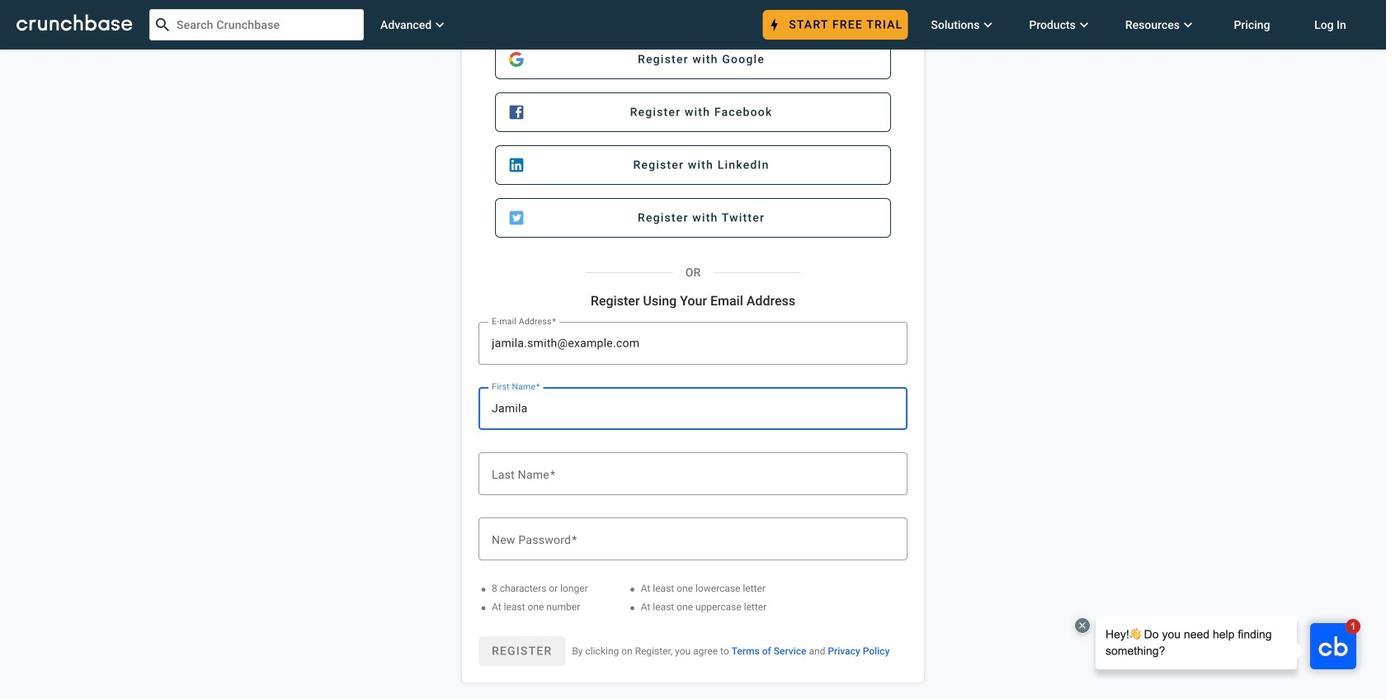 Task type: vqa. For each thing, say whether or not it's contained in the screenshot.
email field
yes



Task type: locate. For each thing, give the bounding box(es) containing it.
None text field
[[492, 464, 895, 484]]

Search Crunchbase field
[[149, 9, 364, 40]]

None password field
[[492, 529, 895, 549]]

None email field
[[492, 334, 895, 353]]

tab panel
[[462, 0, 924, 683]]

None text field
[[492, 399, 895, 419]]



